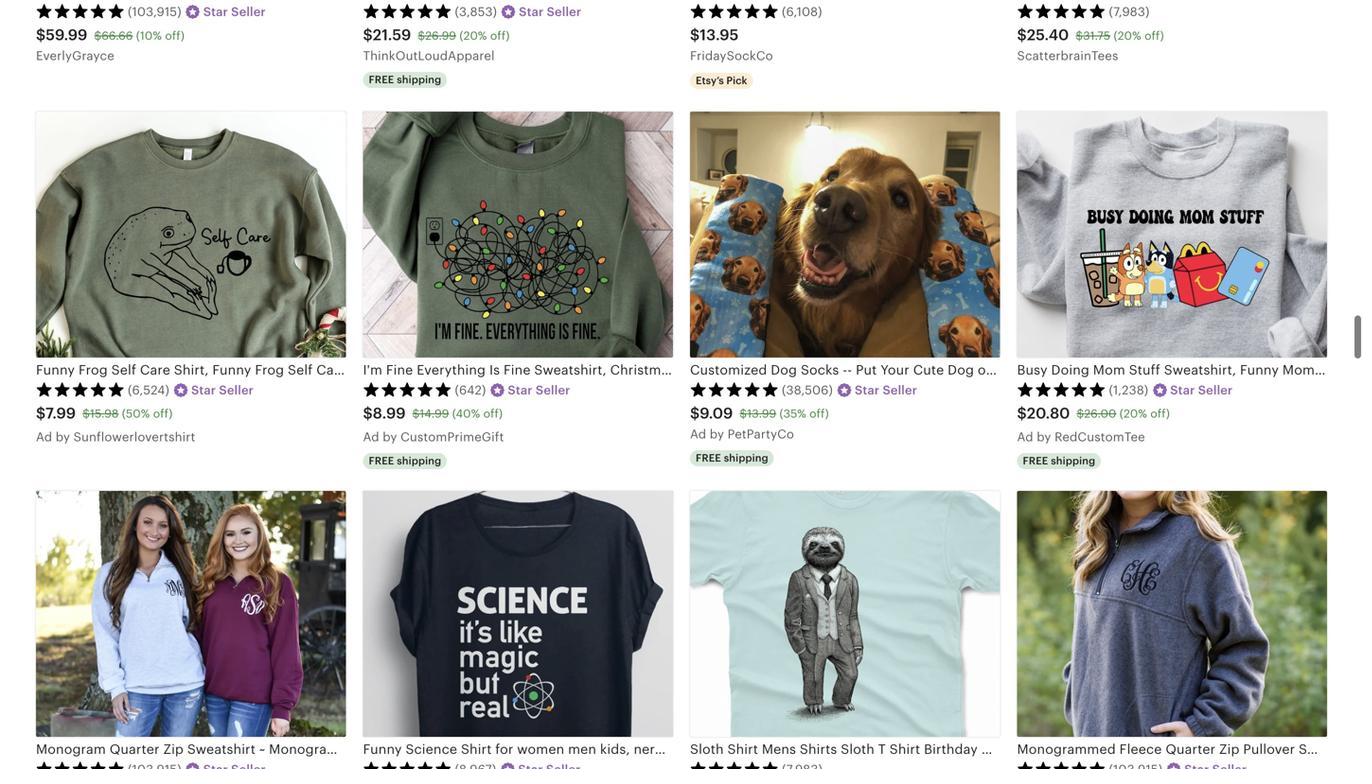 Task type: vqa. For each thing, say whether or not it's contained in the screenshot.
RATING
no



Task type: locate. For each thing, give the bounding box(es) containing it.
b down the 8.99
[[383, 430, 391, 445]]

2 monogrammed from the left
[[1017, 742, 1116, 758]]

0 horizontal spatial monogrammed
[[269, 742, 368, 758]]

(20% down (1,238)
[[1120, 408, 1148, 421]]

star
[[203, 5, 228, 19], [519, 5, 544, 19], [191, 383, 216, 398], [508, 383, 533, 398], [855, 383, 880, 398], [1171, 383, 1195, 398]]

christmas
[[485, 742, 550, 758]]

seller right '(103,915)' at left
[[231, 5, 266, 19]]

star seller for 9.09
[[855, 383, 918, 398]]

b for 8.99
[[383, 430, 391, 445]]

off) inside $ 7.99 $ 15.98 (50% off)
[[153, 408, 173, 421]]

$ 13.95 fridaysockco
[[690, 27, 773, 63]]

a down $ 8.99 $ 14.99 (40% off)
[[363, 430, 372, 445]]

shipping down a d b y redcustomtee
[[1051, 455, 1096, 467]]

quarter
[[110, 742, 160, 758], [1166, 742, 1216, 758]]

a d b y sunflowerlovertshirt
[[36, 430, 195, 445]]

a d b y customprimegift
[[363, 430, 504, 445]]

star seller right '(103,915)' at left
[[203, 5, 266, 19]]

seller right (1,238)
[[1199, 383, 1233, 398]]

star seller for 59.99
[[203, 5, 266, 19]]

b down the 20.80 at the right
[[1037, 430, 1045, 445]]

star seller
[[203, 5, 266, 19], [519, 5, 582, 19], [191, 383, 254, 398], [508, 383, 571, 398], [855, 383, 918, 398], [1171, 383, 1233, 398]]

y down 7.99
[[63, 430, 70, 445]]

1 horizontal spatial sweatshirt
[[1299, 742, 1364, 758]]

monogrammed
[[269, 742, 368, 758], [1017, 742, 1116, 758]]

off) inside $ 59.99 $ 66.66 (10% off) everlygrayce
[[165, 29, 185, 42]]

seller
[[231, 5, 266, 19], [547, 5, 582, 19], [219, 383, 254, 398], [536, 383, 571, 398], [883, 383, 918, 398], [1199, 383, 1233, 398]]

shipping for 21.59
[[397, 74, 441, 86]]

free
[[369, 74, 394, 86], [696, 452, 721, 464], [369, 455, 394, 467], [1023, 455, 1049, 467]]

seller right (38,506)
[[883, 383, 918, 398]]

(20% for 25.40
[[1114, 29, 1142, 42]]

monogram
[[36, 742, 106, 758]]

star seller for 21.59
[[519, 5, 582, 19]]

(20% inside $ 20.80 $ 26.00 (20% off)
[[1120, 408, 1148, 421]]

(20% down (3,853)
[[460, 29, 487, 42]]

star seller right (1,238)
[[1171, 383, 1233, 398]]

star seller right (3,853)
[[519, 5, 582, 19]]

monogram quarter zip sweatshirt ~ monogrammed pullover for her ~ christmas gift (mg003)
[[36, 742, 640, 758]]

fridaysockco
[[690, 49, 773, 63]]

(103,915)
[[128, 5, 182, 19]]

off) for 21.59
[[490, 29, 510, 42]]

off) inside $ 20.80 $ 26.00 (20% off)
[[1151, 408, 1170, 421]]

free down 21.59
[[369, 74, 394, 86]]

7.99
[[46, 405, 76, 422]]

star right (3,853)
[[519, 5, 544, 19]]

free down 9.09
[[696, 452, 721, 464]]

1 horizontal spatial quarter
[[1166, 742, 1216, 758]]

free down the 20.80 at the right
[[1023, 455, 1049, 467]]

a left petpartyco
[[690, 428, 699, 442]]

d inside $ 9.09 $ 13.99 (35% off) a d b y petpartyco
[[699, 428, 707, 442]]

5 out of 5 stars image
[[36, 3, 125, 18], [363, 3, 452, 18], [690, 3, 779, 18], [1017, 3, 1106, 18], [36, 382, 125, 397], [363, 382, 452, 397], [690, 382, 779, 397], [1017, 382, 1106, 397], [36, 762, 125, 770], [363, 762, 452, 770], [690, 762, 779, 770], [1017, 762, 1106, 770]]

free shipping for 8.99
[[369, 455, 441, 467]]

0 horizontal spatial zip
[[163, 742, 184, 758]]

0 horizontal spatial quarter
[[110, 742, 160, 758]]

shipping down a d b y customprimegift
[[397, 455, 441, 467]]

26.00
[[1085, 408, 1117, 421]]

1 horizontal spatial monogrammed
[[1017, 742, 1116, 758]]

1 horizontal spatial zip
[[1220, 742, 1240, 758]]

off) right "26.00"
[[1151, 408, 1170, 421]]

free shipping down petpartyco
[[696, 452, 769, 464]]

free shipping
[[369, 74, 441, 86], [696, 452, 769, 464], [369, 455, 441, 467], [1023, 455, 1096, 467]]

d down 7.99
[[44, 430, 52, 445]]

star right '(103,915)' at left
[[203, 5, 228, 19]]

2 quarter from the left
[[1166, 742, 1216, 758]]

20.80
[[1027, 405, 1071, 422]]

(40%
[[452, 408, 480, 421]]

off) inside $ 25.40 $ 31.75 (20% off) scatterbraintees
[[1145, 29, 1164, 42]]

1 sweatshirt from the left
[[187, 742, 256, 758]]

a
[[690, 428, 699, 442], [36, 430, 45, 445], [363, 430, 372, 445], [1017, 430, 1026, 445]]

(6,108)
[[782, 5, 822, 19]]

star right (38,506)
[[855, 383, 880, 398]]

(20%
[[460, 29, 487, 42], [1114, 29, 1142, 42], [1120, 408, 1148, 421]]

star seller right (642)
[[508, 383, 571, 398]]

b down 7.99
[[56, 430, 64, 445]]

shipping down petpartyco
[[724, 452, 769, 464]]

zip
[[163, 742, 184, 758], [1220, 742, 1240, 758]]

off) for 20.80
[[1151, 408, 1170, 421]]

sweatshirt
[[187, 742, 256, 758], [1299, 742, 1364, 758]]

monogram quarter zip sweatshirt ~ monogrammed pullover for her ~ christmas gift (mg003) image
[[36, 491, 346, 738]]

etsy's pick
[[696, 75, 748, 87]]

0 horizontal spatial sweatshirt
[[187, 742, 256, 758]]

off) inside $ 8.99 $ 14.99 (40% off)
[[483, 408, 503, 421]]

(6,524)
[[128, 383, 169, 398]]

free for 20.80
[[1023, 455, 1049, 467]]

star right (642)
[[508, 383, 533, 398]]

(20% down (7,983)
[[1114, 29, 1142, 42]]

2 zip from the left
[[1220, 742, 1240, 758]]

star for 21.59
[[519, 5, 544, 19]]

y down 9.09
[[718, 428, 724, 442]]

shipping down "thinkoutloudapparel"
[[397, 74, 441, 86]]

13.95
[[700, 27, 739, 44]]

1 horizontal spatial pullover
[[1244, 742, 1296, 758]]

~
[[259, 742, 265, 758], [475, 742, 482, 758]]

off) right (40%
[[483, 408, 503, 421]]

d down the 20.80 at the right
[[1026, 430, 1034, 445]]

$ 59.99 $ 66.66 (10% off) everlygrayce
[[36, 27, 185, 63]]

seller right (642)
[[536, 383, 571, 398]]

off) inside $ 21.59 $ 26.99 (20% off) thinkoutloudapparel
[[490, 29, 510, 42]]

free shipping down a d b y redcustomtee
[[1023, 455, 1096, 467]]

off)
[[165, 29, 185, 42], [490, 29, 510, 42], [1145, 29, 1164, 42], [153, 408, 173, 421], [483, 408, 503, 421], [810, 408, 829, 421], [1151, 408, 1170, 421]]

off) right (35%
[[810, 408, 829, 421]]

$ inside $ 7.99 $ 15.98 (50% off)
[[83, 408, 90, 421]]

a d b y redcustomtee
[[1017, 430, 1146, 445]]

free for 9.09
[[696, 452, 721, 464]]

y down the 8.99
[[390, 430, 397, 445]]

fleece
[[1120, 742, 1162, 758]]

free shipping down "thinkoutloudapparel"
[[369, 74, 441, 86]]

free down the 8.99
[[369, 455, 394, 467]]

off) right (50%
[[153, 408, 173, 421]]

quarter right fleece
[[1166, 742, 1216, 758]]

a down $ 7.99 $ 15.98 (50% off)
[[36, 430, 45, 445]]

$ 21.59 $ 26.99 (20% off) thinkoutloudapparel
[[363, 27, 510, 63]]

off) for 25.40
[[1145, 29, 1164, 42]]

(642)
[[455, 383, 486, 398]]

0 horizontal spatial ~
[[259, 742, 265, 758]]

star for 7.99
[[191, 383, 216, 398]]

shipping
[[397, 74, 441, 86], [724, 452, 769, 464], [397, 455, 441, 467], [1051, 455, 1096, 467]]

(20% inside $ 21.59 $ 26.99 (20% off) thinkoutloudapparel
[[460, 29, 487, 42]]

$ 25.40 $ 31.75 (20% off) scatterbraintees
[[1017, 27, 1164, 63]]

b inside $ 9.09 $ 13.99 (35% off) a d b y petpartyco
[[710, 428, 718, 442]]

off) right (10%
[[165, 29, 185, 42]]

$ 8.99 $ 14.99 (40% off)
[[363, 405, 503, 422]]

a down $ 20.80 $ 26.00 (20% off)
[[1017, 430, 1026, 445]]

2 ~ from the left
[[475, 742, 482, 758]]

b down 9.09
[[710, 428, 718, 442]]

free shipping down a d b y customprimegift
[[369, 455, 441, 467]]

star seller for 7.99
[[191, 383, 254, 398]]

(mg003)
[[582, 742, 640, 758]]

b
[[710, 428, 718, 442], [56, 430, 64, 445], [383, 430, 391, 445], [1037, 430, 1045, 445]]

1 horizontal spatial ~
[[475, 742, 482, 758]]

2 sweatshirt from the left
[[1299, 742, 1364, 758]]

(35%
[[780, 408, 807, 421]]

free shipping for 9.09
[[696, 452, 769, 464]]

$ inside $ 8.99 $ 14.99 (40% off)
[[413, 408, 420, 421]]

off) down (3,853)
[[490, 29, 510, 42]]

(3,853)
[[455, 5, 497, 19]]

star right (6,524)
[[191, 383, 216, 398]]

(7,983)
[[1109, 5, 1150, 19]]

seller right (3,853)
[[547, 5, 582, 19]]

off) inside $ 9.09 $ 13.99 (35% off) a d b y petpartyco
[[810, 408, 829, 421]]

(50%
[[122, 408, 150, 421]]

pullover
[[371, 742, 423, 758], [1244, 742, 1296, 758]]

off) down (7,983)
[[1145, 29, 1164, 42]]

$
[[36, 27, 46, 44], [363, 27, 373, 44], [690, 27, 700, 44], [1017, 27, 1027, 44], [94, 29, 102, 42], [418, 29, 425, 42], [1076, 29, 1083, 42], [36, 405, 46, 422], [363, 405, 373, 422], [690, 405, 700, 422], [1017, 405, 1027, 422], [83, 408, 90, 421], [413, 408, 420, 421], [740, 408, 747, 421], [1077, 408, 1085, 421]]

a for 7.99
[[36, 430, 45, 445]]

for
[[427, 742, 445, 758]]

8.99
[[373, 405, 406, 422]]

seller for 8.99
[[536, 383, 571, 398]]

d down 9.09
[[699, 428, 707, 442]]

monogrammed fleece quarter zip pullover sweatshirt, christmas gifts for her under 30 d1 image
[[1017, 491, 1328, 738]]

monogrammed fleece quarter zip pullover sweatshirt
[[1017, 742, 1364, 758]]

(20% inside $ 25.40 $ 31.75 (20% off) scatterbraintees
[[1114, 29, 1142, 42]]

quarter right monogram
[[110, 742, 160, 758]]

1 quarter from the left
[[110, 742, 160, 758]]

star seller right (6,524)
[[191, 383, 254, 398]]

petpartyco
[[728, 428, 795, 442]]

0 horizontal spatial pullover
[[371, 742, 423, 758]]

d
[[699, 428, 707, 442], [44, 430, 52, 445], [371, 430, 379, 445], [1026, 430, 1034, 445]]

busy doing mom stuff sweatshirt, funny mom sweater, blu christmas shirt, mama sweatshirt, funny dog sweatshirt, mom crewneck image
[[1017, 112, 1328, 358]]

y down the 20.80 at the right
[[1045, 430, 1052, 445]]

1 ~ from the left
[[259, 742, 265, 758]]

seller for 21.59
[[547, 5, 582, 19]]

59.99
[[46, 27, 88, 44]]

(1,238)
[[1109, 383, 1149, 398]]

gift
[[554, 742, 578, 758]]

star seller right (38,506)
[[855, 383, 918, 398]]

free for 8.99
[[369, 455, 394, 467]]

d down the 8.99
[[371, 430, 379, 445]]

off) for 7.99
[[153, 408, 173, 421]]

seller right (6,524)
[[219, 383, 254, 398]]

d for 8.99
[[371, 430, 379, 445]]

off) for 8.99
[[483, 408, 503, 421]]

y for 8.99
[[390, 430, 397, 445]]

y
[[718, 428, 724, 442], [63, 430, 70, 445], [390, 430, 397, 445], [1045, 430, 1052, 445]]

star right (1,238)
[[1171, 383, 1195, 398]]



Task type: describe. For each thing, give the bounding box(es) containing it.
star for 9.09
[[855, 383, 880, 398]]

scatterbraintees
[[1017, 49, 1119, 63]]

1 pullover from the left
[[371, 742, 423, 758]]

shipping for 20.80
[[1051, 455, 1096, 467]]

25.40
[[1027, 27, 1069, 44]]

everlygrayce
[[36, 49, 114, 63]]

customprimegift
[[401, 430, 504, 445]]

sloth shirt mens shirts sloth t shirt birthday gift graphic tee funny shirt boyfriend gift brother gift stylish sloth mens shirt image
[[690, 491, 1000, 738]]

i'm fine everything is fine sweatshirt, christmas sweatshirt, sweatshirts women, christmas sweatshirt women, christmas lights sweatshirt image
[[363, 112, 673, 358]]

seller for 7.99
[[219, 383, 254, 398]]

(20% for 20.80
[[1120, 408, 1148, 421]]

(20% for 21.59
[[460, 29, 487, 42]]

star for 20.80
[[1171, 383, 1195, 398]]

26.99
[[425, 29, 456, 42]]

66.66
[[102, 29, 133, 42]]

star for 59.99
[[203, 5, 228, 19]]

d for 7.99
[[44, 430, 52, 445]]

star seller for 20.80
[[1171, 383, 1233, 398]]

$ 20.80 $ 26.00 (20% off)
[[1017, 405, 1170, 422]]

1 zip from the left
[[163, 742, 184, 758]]

a inside $ 9.09 $ 13.99 (35% off) a d b y petpartyco
[[690, 428, 699, 442]]

15.98
[[90, 408, 119, 421]]

free for 21.59
[[369, 74, 394, 86]]

14.99
[[420, 408, 449, 421]]

off) for 9.09
[[810, 408, 829, 421]]

$ inside "$ 13.95 fridaysockco"
[[690, 27, 700, 44]]

seller for 59.99
[[231, 5, 266, 19]]

star for 8.99
[[508, 383, 533, 398]]

monogram quarter zip sweatshirt ~ monogrammed pullover for her ~ christmas gift (mg003) link
[[36, 491, 640, 770]]

shipping for 8.99
[[397, 455, 441, 467]]

sunflowerlovertshirt
[[73, 430, 195, 445]]

off) for 59.99
[[165, 29, 185, 42]]

star seller for 8.99
[[508, 383, 571, 398]]

seller for 20.80
[[1199, 383, 1233, 398]]

2 pullover from the left
[[1244, 742, 1296, 758]]

b for 20.80
[[1037, 430, 1045, 445]]

monogrammed fleece quarter zip pullover sweatshirt link
[[1017, 491, 1364, 770]]

13.99
[[747, 408, 777, 421]]

9.09
[[700, 405, 733, 422]]

etsy's
[[696, 75, 724, 87]]

y inside $ 9.09 $ 13.99 (35% off) a d b y petpartyco
[[718, 428, 724, 442]]

31.75
[[1083, 29, 1111, 42]]

customized dog socks -- put your cute dog on custom socks, dog lovers, dog gift, cute dog personalized, dog gift socks, fathers day gift image
[[690, 112, 1000, 358]]

1 monogrammed from the left
[[269, 742, 368, 758]]

pick
[[727, 75, 748, 87]]

funny frog self care shirt, funny frog self care retro sweatshirt, funny shirt, birthday gift for her, cottagecore frog shirt, positive vibe image
[[36, 112, 346, 358]]

b for 7.99
[[56, 430, 64, 445]]

(38,506)
[[782, 383, 833, 398]]

$ 9.09 $ 13.99 (35% off) a d b y petpartyco
[[690, 405, 829, 442]]

her
[[449, 742, 472, 758]]

y for 7.99
[[63, 430, 70, 445]]

$ inside $ 20.80 $ 26.00 (20% off)
[[1077, 408, 1085, 421]]

(10%
[[136, 29, 162, 42]]

d for 20.80
[[1026, 430, 1034, 445]]

free shipping for 20.80
[[1023, 455, 1096, 467]]

a for 20.80
[[1017, 430, 1026, 445]]

21.59
[[373, 27, 411, 44]]

funny science shirt for women men kids, nerdy scientist gift for science teacher tshirt, liberal tee, it's like magic but real, bootstees image
[[363, 491, 673, 738]]

a for 8.99
[[363, 430, 372, 445]]

shipping for 9.09
[[724, 452, 769, 464]]

y for 20.80
[[1045, 430, 1052, 445]]

seller for 9.09
[[883, 383, 918, 398]]

$ 7.99 $ 15.98 (50% off)
[[36, 405, 173, 422]]

free shipping for 21.59
[[369, 74, 441, 86]]

thinkoutloudapparel
[[363, 49, 495, 63]]

redcustomtee
[[1055, 430, 1146, 445]]



